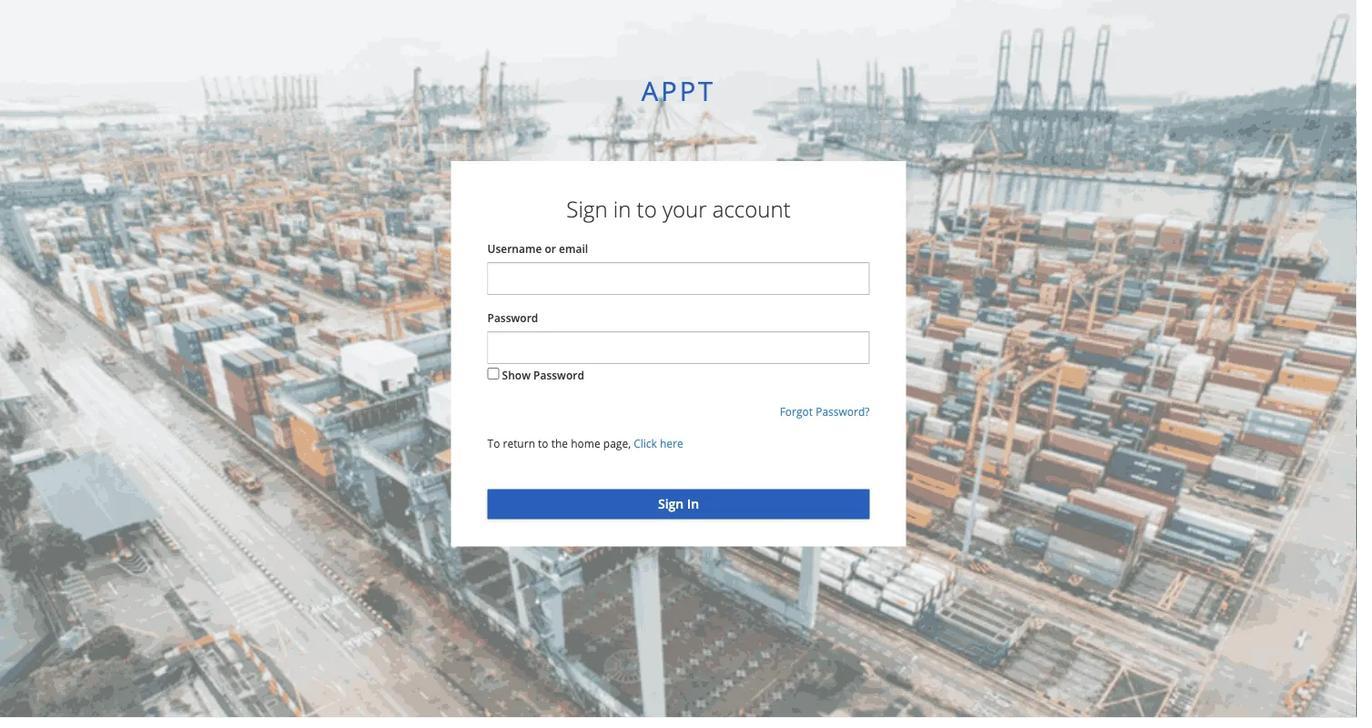 Task type: describe. For each thing, give the bounding box(es) containing it.
click
[[634, 436, 657, 451]]

Username or email text field
[[488, 262, 870, 295]]

here
[[660, 436, 683, 451]]

email
[[559, 241, 588, 256]]

the
[[551, 436, 568, 451]]

your
[[663, 194, 707, 224]]

forgot
[[780, 404, 813, 419]]

0 vertical spatial password
[[488, 310, 538, 325]]

to
[[488, 436, 500, 451]]

Password password field
[[488, 332, 870, 364]]

show
[[502, 368, 531, 383]]

username or email
[[488, 241, 588, 256]]

username
[[488, 241, 542, 256]]



Task type: locate. For each thing, give the bounding box(es) containing it.
page,
[[603, 436, 631, 451]]

to right in on the top left of page
[[637, 194, 657, 224]]

sign in to your account
[[567, 194, 791, 224]]

in
[[613, 194, 631, 224]]

password up show
[[488, 310, 538, 325]]

1 horizontal spatial to
[[637, 194, 657, 224]]

password?
[[816, 404, 870, 419]]

None submit
[[488, 490, 870, 519]]

show password
[[502, 368, 584, 383]]

forgot password? link
[[780, 404, 870, 419]]

1 vertical spatial password
[[534, 368, 584, 383]]

to for the
[[538, 436, 549, 451]]

home
[[571, 436, 601, 451]]

return
[[503, 436, 535, 451]]

Show Password checkbox
[[488, 368, 499, 380]]

sign
[[567, 194, 608, 224]]

click here link
[[634, 436, 683, 451]]

forgot password?
[[780, 404, 870, 419]]

0 vertical spatial to
[[637, 194, 657, 224]]

password right show
[[534, 368, 584, 383]]

password
[[488, 310, 538, 325], [534, 368, 584, 383]]

or
[[545, 241, 556, 256]]

to for your
[[637, 194, 657, 224]]

to return to the home page, click here
[[488, 436, 683, 451]]

1 vertical spatial to
[[538, 436, 549, 451]]

appt
[[642, 72, 716, 108]]

0 horizontal spatial to
[[538, 436, 549, 451]]

to
[[637, 194, 657, 224], [538, 436, 549, 451]]

to left the
[[538, 436, 549, 451]]

account
[[713, 194, 791, 224]]



